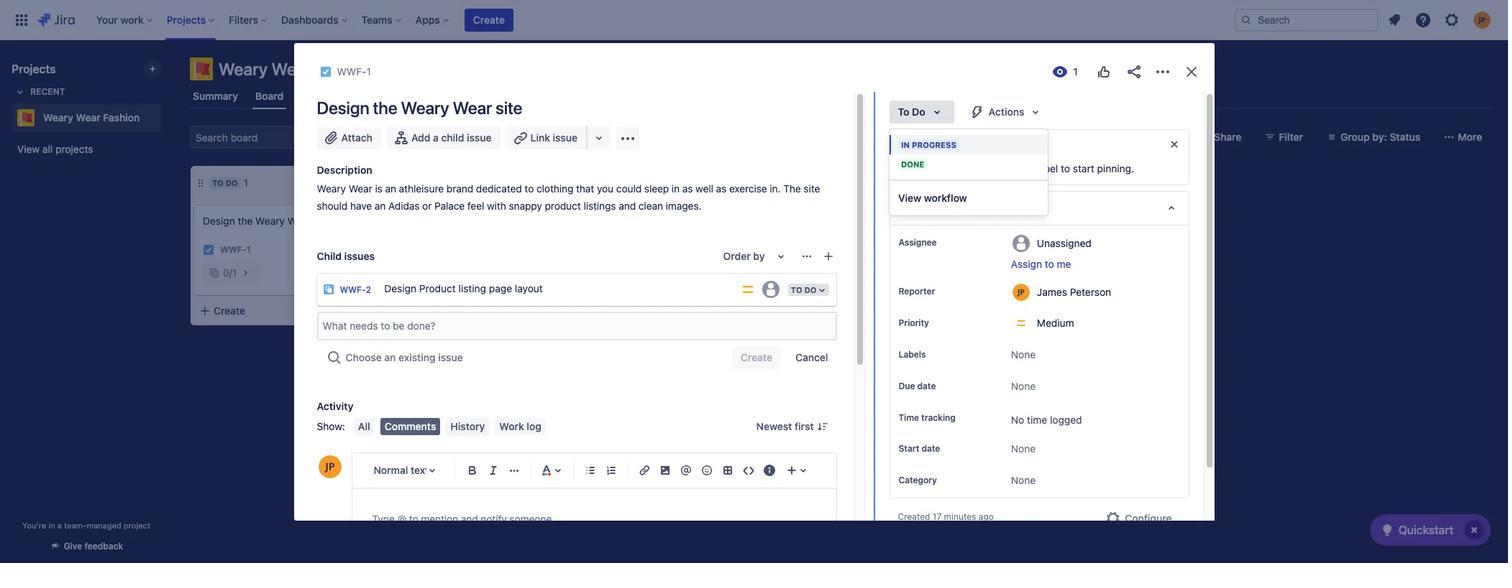 Task type: vqa. For each thing, say whether or not it's contained in the screenshot.
Help icon
no



Task type: locate. For each thing, give the bounding box(es) containing it.
2 none from the top
[[1011, 380, 1036, 393]]

done down pinned
[[901, 160, 924, 169]]

0 vertical spatial in
[[672, 183, 680, 195]]

a left field
[[1005, 163, 1011, 175]]

create column image
[[805, 172, 822, 189]]

1
[[366, 65, 371, 78], [244, 177, 248, 189], [246, 245, 251, 256], [232, 267, 237, 279]]

0 horizontal spatial a
[[57, 521, 62, 531]]

issue right link
[[553, 132, 578, 144]]

add a child issue
[[411, 132, 492, 144]]

summary
[[193, 90, 238, 102]]

to inside to do 1
[[212, 178, 224, 188]]

date left due date pin to top. only you can see pinned fields. image
[[917, 381, 936, 392]]

design the weary wear site up add
[[317, 98, 522, 118]]

managed
[[87, 521, 121, 531]]

wwf-
[[337, 65, 367, 78], [220, 245, 246, 256], [340, 285, 366, 296]]

2 horizontal spatial issue
[[553, 132, 578, 144]]

wwf- right issue type: sub-task icon
[[340, 285, 366, 296]]

0 vertical spatial the
[[373, 98, 397, 118]]

to up pinned
[[898, 106, 909, 118]]

1 vertical spatial to do button
[[787, 283, 830, 298]]

minutes
[[944, 512, 976, 523]]

1 horizontal spatial view
[[898, 192, 921, 204]]

2 vertical spatial to
[[791, 285, 802, 295]]

to inside the description weary wear is an athleisure brand dedicated to clothing that you could sleep in as well as exercise in. the site should have an adidas or palace feel with snappy product listings and clean images.
[[525, 183, 534, 195]]

1 horizontal spatial issue
[[467, 132, 492, 144]]

to right unassigned icon
[[791, 285, 802, 295]]

give
[[64, 542, 82, 552]]

could
[[616, 183, 642, 195]]

search image
[[1241, 14, 1252, 26]]

a
[[433, 132, 439, 144], [1005, 163, 1011, 175], [57, 521, 62, 531]]

an down is
[[375, 200, 386, 212]]

1 vertical spatial wwf-1
[[220, 245, 251, 256]]

progress for in progress 0
[[426, 178, 470, 188]]

order by button
[[715, 245, 798, 268]]

link issue
[[530, 132, 578, 144]]

in
[[901, 140, 910, 150], [415, 178, 424, 188]]

bullet list ⌘⇧8 image
[[582, 462, 599, 480]]

you're in a team-managed project
[[22, 521, 150, 531]]

ago
[[979, 512, 994, 523]]

1 vertical spatial the
[[938, 163, 953, 175]]

pinning.
[[1097, 163, 1134, 175]]

do
[[912, 106, 925, 118], [226, 178, 238, 188], [804, 285, 817, 295]]

1 horizontal spatial to do
[[898, 106, 925, 118]]

0 vertical spatial task image
[[320, 66, 331, 78]]

actions image
[[1154, 63, 1171, 81]]

in up click
[[901, 140, 910, 150]]

0 horizontal spatial to do
[[791, 285, 817, 295]]

0 horizontal spatial wwf-1
[[220, 245, 251, 256]]

2 horizontal spatial do
[[912, 106, 925, 118]]

workflow
[[924, 192, 967, 204]]

italic ⌘i image
[[485, 462, 502, 480]]

1 horizontal spatial wwf-1
[[337, 65, 371, 78]]

Search board text field
[[191, 127, 301, 147]]

priority pin to top. only you can see pinned fields. image
[[932, 318, 943, 329]]

0 horizontal spatial view
[[17, 143, 40, 155]]

newest first image
[[817, 421, 828, 433]]

normal text button
[[366, 455, 449, 487]]

do down the issue actions image
[[804, 285, 817, 295]]

history button
[[446, 419, 489, 436]]

1 horizontal spatial progress
[[912, 140, 956, 150]]

0 vertical spatial to do
[[898, 106, 925, 118]]

Comment - Main content area, start typing to enter text. text field
[[372, 511, 816, 529]]

a for next to a field label to start pinning.
[[1005, 163, 1011, 175]]

to inside button
[[1045, 258, 1054, 270]]

0 horizontal spatial site
[[314, 215, 331, 227]]

priority
[[899, 318, 929, 329]]

1 horizontal spatial a
[[433, 132, 439, 144]]

a right add
[[433, 132, 439, 144]]

1 horizontal spatial to
[[791, 285, 802, 295]]

wwf- up /
[[220, 245, 246, 256]]

view inside button
[[898, 192, 921, 204]]

wwf-2 link
[[340, 285, 371, 296]]

1 horizontal spatial as
[[716, 183, 727, 195]]

view for view all projects
[[17, 143, 40, 155]]

1 horizontal spatial do
[[804, 285, 817, 295]]

comments button
[[380, 419, 440, 436]]

0 horizontal spatial do
[[226, 178, 238, 188]]

1 horizontal spatial site
[[495, 98, 522, 118]]

design the weary wear site inside dialog
[[317, 98, 522, 118]]

1 vertical spatial wwf-1 link
[[220, 244, 251, 256]]

issue right "child"
[[467, 132, 492, 144]]

to do 1
[[212, 177, 248, 189]]

close image
[[1183, 63, 1200, 81]]

an inside button
[[384, 352, 396, 364]]

the right on
[[938, 163, 953, 175]]

to do up pinned
[[898, 106, 925, 118]]

2 vertical spatial wwf-
[[340, 285, 366, 296]]

progress inside in progress 0
[[426, 178, 470, 188]]

design
[[317, 98, 369, 118], [203, 215, 235, 227], [384, 283, 416, 295]]

menu bar inside design the weary wear site dialog
[[351, 419, 549, 436]]

do down search board text box
[[226, 178, 238, 188]]

0 vertical spatial design
[[317, 98, 369, 118]]

due date pin to top. only you can see pinned fields. image
[[939, 381, 950, 393]]

details element
[[889, 191, 1189, 226]]

an right is
[[385, 183, 396, 195]]

assignee pin to top. only you can see pinned fields. image
[[939, 237, 951, 249]]

issue right existing
[[438, 352, 463, 364]]

2 vertical spatial design
[[384, 283, 416, 295]]

0 horizontal spatial issue
[[438, 352, 463, 364]]

an
[[385, 183, 396, 195], [375, 200, 386, 212], [384, 352, 396, 364]]

2 vertical spatial an
[[384, 352, 396, 364]]

3 none from the top
[[1011, 443, 1036, 455]]

1 vertical spatial in
[[415, 178, 424, 188]]

in.
[[770, 183, 781, 195]]

to do right unassigned icon
[[791, 285, 817, 295]]

view left all
[[17, 143, 40, 155]]

2 horizontal spatial site
[[804, 183, 820, 195]]

medium image
[[358, 245, 370, 256]]

2 horizontal spatial to
[[898, 106, 909, 118]]

1 vertical spatial weary wear fashion
[[43, 111, 140, 124]]

james peterson image
[[338, 126, 361, 149]]

labels pin to top. only you can see pinned fields. image
[[929, 350, 940, 361]]

to left me
[[1045, 258, 1054, 270]]

in up images.
[[672, 183, 680, 195]]

do up pinned
[[912, 106, 925, 118]]

0 vertical spatial date
[[917, 381, 936, 392]]

to do button up pinned
[[889, 101, 954, 124]]

dismiss quickstart image
[[1463, 519, 1486, 542]]

view for view workflow
[[898, 192, 921, 204]]

mention image
[[677, 462, 695, 480]]

in up or
[[415, 178, 424, 188]]

0 vertical spatial in
[[901, 140, 910, 150]]

vote options: no one has voted for this issue yet. image
[[1095, 63, 1112, 81]]

in for in progress 0
[[415, 178, 424, 188]]

progress up on
[[912, 140, 956, 150]]

wwf-1 link inside design the weary wear site dialog
[[337, 63, 371, 81]]

4 none from the top
[[1011, 475, 1036, 487]]

date right start
[[922, 444, 940, 455]]

0 horizontal spatial to
[[212, 178, 224, 188]]

design inside "link"
[[384, 283, 416, 295]]

1 vertical spatial design
[[203, 215, 235, 227]]

child issues
[[317, 250, 375, 262]]

pages link
[[497, 83, 532, 109]]

task image
[[320, 66, 331, 78], [203, 245, 214, 256]]

add image, video, or file image
[[656, 462, 674, 480]]

the up add people image
[[373, 98, 397, 118]]

1 horizontal spatial in
[[901, 140, 910, 150]]

by
[[753, 250, 765, 262]]

in
[[672, 183, 680, 195], [48, 521, 55, 531]]

add app image
[[619, 130, 636, 147]]

product
[[545, 200, 581, 212]]

design the weary wear site dialog
[[294, 43, 1214, 564]]

wwf-1 link up calendar
[[337, 63, 371, 81]]

wwf-1 up /
[[220, 245, 251, 256]]

field
[[1013, 163, 1033, 175]]

newest
[[756, 421, 792, 433]]

1 horizontal spatial to do button
[[889, 101, 954, 124]]

work
[[499, 421, 524, 433]]

progress up palace
[[426, 178, 470, 188]]

show:
[[317, 421, 345, 433]]

calendar link
[[332, 83, 381, 109]]

create banner
[[0, 0, 1508, 40]]

start
[[1073, 163, 1094, 175]]

1 horizontal spatial wwf-1 link
[[337, 63, 371, 81]]

1 horizontal spatial create
[[473, 13, 505, 26]]

weary
[[219, 59, 268, 79], [401, 98, 449, 118], [43, 111, 73, 124], [317, 183, 346, 195], [255, 215, 285, 227]]

view
[[17, 143, 40, 155], [898, 192, 921, 204]]

comments
[[385, 421, 436, 433]]

configure
[[1125, 513, 1172, 525]]

2 vertical spatial do
[[804, 285, 817, 295]]

add
[[411, 132, 430, 144]]

design up "james peterson" image
[[317, 98, 369, 118]]

0 vertical spatial to
[[898, 106, 909, 118]]

created 17 minutes ago
[[898, 512, 994, 523]]

priority: medium image
[[741, 283, 755, 297]]

/
[[229, 267, 232, 279]]

0 vertical spatial fashion
[[315, 59, 375, 79]]

design down to do 1
[[203, 215, 235, 227]]

0 vertical spatial create button
[[464, 8, 513, 31]]

wwf-1 link up /
[[220, 244, 251, 256]]

1 vertical spatial an
[[375, 200, 386, 212]]

fashion up calendar
[[315, 59, 375, 79]]

newest first
[[756, 421, 814, 433]]

2 horizontal spatial design
[[384, 283, 416, 295]]

attach button
[[317, 127, 381, 150]]

none
[[1011, 349, 1036, 361], [1011, 380, 1036, 393], [1011, 443, 1036, 455], [1011, 475, 1036, 487]]

1 horizontal spatial weary wear fashion
[[219, 59, 375, 79]]

task image up the list link
[[320, 66, 331, 78]]

1 vertical spatial do
[[226, 178, 238, 188]]

issue for add a child issue
[[467, 132, 492, 144]]

in inside design the weary wear site dialog
[[901, 140, 910, 150]]

should
[[317, 200, 348, 212]]

site inside the description weary wear is an athleisure brand dedicated to clothing that you could sleep in as well as exercise in. the site should have an adidas or palace feel with snappy product listings and clean images.
[[804, 183, 820, 195]]

as left well
[[682, 183, 693, 195]]

work log button
[[495, 419, 546, 436]]

with
[[487, 200, 506, 212]]

progress for in progress
[[912, 140, 956, 150]]

table image
[[719, 462, 736, 480]]

0 vertical spatial wwf-1
[[337, 65, 371, 78]]

site down the "should"
[[314, 215, 331, 227]]

images.
[[666, 200, 702, 212]]

the down to do 1
[[238, 215, 253, 227]]

2 vertical spatial the
[[238, 215, 253, 227]]

link image
[[636, 462, 653, 480]]

1 vertical spatial view
[[898, 192, 921, 204]]

in inside in progress 0
[[415, 178, 424, 188]]

2 horizontal spatial a
[[1005, 163, 1011, 175]]

due date
[[899, 381, 936, 392]]

in right you're
[[48, 521, 55, 531]]

1 vertical spatial date
[[922, 444, 940, 455]]

0 vertical spatial done
[[901, 160, 924, 169]]

0 vertical spatial progress
[[912, 140, 956, 150]]

1 vertical spatial to
[[212, 178, 224, 188]]

0 horizontal spatial in
[[415, 178, 424, 188]]

the
[[373, 98, 397, 118], [938, 163, 953, 175], [238, 215, 253, 227]]

wwf-1 up calendar
[[337, 65, 371, 78]]

none for labels
[[1011, 349, 1036, 361]]

as right well
[[716, 183, 727, 195]]

timeline
[[395, 90, 436, 102]]

to do
[[898, 106, 925, 118], [791, 285, 817, 295]]

next to a field label to start pinning.
[[968, 163, 1134, 175]]

to up snappy
[[525, 183, 534, 195]]

an right choose
[[384, 352, 396, 364]]

1 none from the top
[[1011, 349, 1036, 361]]

project
[[124, 521, 150, 531]]

2
[[366, 285, 371, 296]]

0 horizontal spatial wwf-1 link
[[220, 244, 251, 256]]

progress inside design the weary wear site dialog
[[912, 140, 956, 150]]

0 vertical spatial a
[[433, 132, 439, 144]]

1 vertical spatial fashion
[[103, 111, 140, 124]]

tab list
[[181, 83, 1499, 109]]

calendar
[[335, 90, 378, 102]]

menu bar containing all
[[351, 419, 549, 436]]

1 vertical spatial create button
[[191, 298, 385, 324]]

design right 2
[[384, 283, 416, 295]]

weary wear fashion up view all projects link
[[43, 111, 140, 124]]

1 horizontal spatial in
[[672, 183, 680, 195]]

create
[[473, 13, 505, 26], [214, 305, 245, 317]]

0 vertical spatial wwf-1 link
[[337, 63, 371, 81]]

layout
[[515, 283, 543, 295]]

1 horizontal spatial fashion
[[315, 59, 375, 79]]

1 vertical spatial progress
[[426, 178, 470, 188]]

0 horizontal spatial design
[[203, 215, 235, 227]]

2 vertical spatial site
[[314, 215, 331, 227]]

bold ⌘b image
[[464, 462, 481, 480]]

forms
[[453, 90, 483, 102]]

2 vertical spatial a
[[57, 521, 62, 531]]

to
[[898, 106, 909, 118], [212, 178, 224, 188], [791, 285, 802, 295]]

done for done 0
[[618, 178, 641, 188]]

snappy
[[509, 200, 542, 212]]

pages
[[500, 90, 529, 102]]

task image inside design the weary wear site dialog
[[320, 66, 331, 78]]

1 horizontal spatial 0
[[476, 177, 482, 189]]

done inside done 0
[[618, 178, 641, 188]]

1 as from the left
[[682, 183, 693, 195]]

1 horizontal spatial task image
[[320, 66, 331, 78]]

0 vertical spatial view
[[17, 143, 40, 155]]

1 horizontal spatial done
[[901, 160, 924, 169]]

jira image
[[37, 11, 75, 28], [37, 11, 75, 28]]

date
[[917, 381, 936, 392], [922, 444, 940, 455]]

listing
[[459, 283, 486, 295]]

a for you're in a team-managed project
[[57, 521, 62, 531]]

0 horizontal spatial fashion
[[103, 111, 140, 124]]

1 vertical spatial a
[[1005, 163, 1011, 175]]

view all projects
[[17, 143, 93, 155]]

timeline link
[[392, 83, 438, 109]]

0 horizontal spatial create
[[214, 305, 245, 317]]

cancel button
[[787, 347, 837, 370]]

to down search board text box
[[212, 178, 224, 188]]

cancel
[[795, 352, 828, 364]]

more formatting image
[[506, 462, 523, 480]]

wwf-1 link
[[337, 63, 371, 81], [220, 244, 251, 256]]

design the weary wear site down to do 1
[[203, 215, 331, 227]]

create child image
[[822, 251, 834, 262]]

newest first button
[[748, 419, 837, 436]]

a left team-
[[57, 521, 62, 531]]

start date
[[899, 444, 940, 455]]

0 vertical spatial create
[[473, 13, 505, 26]]

menu bar
[[351, 419, 549, 436]]

1 horizontal spatial design
[[317, 98, 369, 118]]

1 vertical spatial done
[[618, 178, 641, 188]]

collapse recent projects image
[[12, 83, 29, 101]]

1 horizontal spatial create button
[[464, 8, 513, 31]]

done inside design the weary wear site dialog
[[901, 160, 924, 169]]

view all projects link
[[12, 137, 161, 163]]

weary wear fashion up 'list'
[[219, 59, 375, 79]]

wwf- left copy link to issue icon at the top left of page
[[337, 65, 367, 78]]

fashion up view all projects link
[[103, 111, 140, 124]]

choose
[[346, 352, 382, 364]]

view down click
[[898, 192, 921, 204]]

0 horizontal spatial in
[[48, 521, 55, 531]]

0 horizontal spatial create button
[[191, 298, 385, 324]]

site right forms link
[[495, 98, 522, 118]]

task image down to do 1
[[203, 245, 214, 256]]

0 horizontal spatial weary wear fashion
[[43, 111, 140, 124]]

done up and
[[618, 178, 641, 188]]

wwf-1 inside design the weary wear site dialog
[[337, 65, 371, 78]]

site right the
[[804, 183, 820, 195]]

to do button down the issue actions image
[[787, 283, 830, 298]]

0 vertical spatial design the weary wear site
[[317, 98, 522, 118]]



Task type: describe. For each thing, give the bounding box(es) containing it.
exercise
[[729, 183, 767, 195]]

0 vertical spatial weary wear fashion
[[219, 59, 375, 79]]

weary inside the description weary wear is an athleisure brand dedicated to clothing that you could sleep in as well as exercise in. the site should have an adidas or palace feel with snappy product listings and clean images.
[[317, 183, 346, 195]]

wwf-2
[[340, 285, 371, 296]]

done 0
[[618, 177, 653, 189]]

link web pages and more image
[[590, 129, 608, 147]]

you're
[[22, 521, 46, 531]]

choose an existing issue
[[346, 352, 463, 364]]

choose an existing issue button
[[317, 347, 472, 370]]

0 vertical spatial do
[[912, 106, 925, 118]]

wear inside weary wear fashion link
[[76, 111, 100, 124]]

adidas
[[388, 200, 420, 212]]

projects
[[55, 143, 93, 155]]

2 as from the left
[[716, 183, 727, 195]]

board
[[255, 90, 283, 102]]

time tracking
[[899, 413, 956, 424]]

in for in progress
[[901, 140, 910, 150]]

0 vertical spatial wwf-
[[337, 65, 367, 78]]

no
[[1011, 414, 1024, 426]]

issue inside 'button'
[[553, 132, 578, 144]]

tab list containing board
[[181, 83, 1499, 109]]

primary element
[[9, 0, 1235, 40]]

or
[[422, 200, 432, 212]]

Search field
[[1235, 8, 1379, 31]]

list link
[[298, 83, 321, 109]]

0 horizontal spatial 0
[[223, 267, 229, 279]]

1 vertical spatial design the weary wear site
[[203, 215, 331, 227]]

reporter
[[899, 286, 935, 297]]

projects
[[12, 63, 56, 76]]

create inside the primary element
[[473, 13, 505, 26]]

date for due date
[[917, 381, 936, 392]]

pinned fields
[[899, 138, 961, 150]]

create button inside the primary element
[[464, 8, 513, 31]]

configure link
[[1096, 508, 1181, 531]]

order by
[[723, 250, 765, 262]]

in progress 0
[[415, 177, 482, 189]]

unassigned
[[1037, 237, 1092, 249]]

team-
[[64, 521, 87, 531]]

all
[[42, 143, 53, 155]]

done for done
[[901, 160, 924, 169]]

give feedback
[[64, 542, 123, 552]]

2 horizontal spatial 0
[[647, 177, 653, 189]]

feel
[[467, 200, 484, 212]]

category
[[899, 476, 937, 486]]

assign to me
[[1011, 258, 1071, 270]]

profile image of james peterson image
[[318, 456, 341, 479]]

click on the
[[899, 163, 956, 175]]

do inside to do 1
[[226, 178, 238, 188]]

17
[[933, 512, 942, 523]]

wear inside the description weary wear is an athleisure brand dedicated to clothing that you could sleep in as well as exercise in. the site should have an adidas or palace feel with snappy product listings and clean images.
[[349, 183, 372, 195]]

work log
[[499, 421, 541, 433]]

log
[[527, 421, 541, 433]]

child
[[441, 132, 464, 144]]

attach
[[341, 132, 373, 144]]

brand
[[446, 183, 473, 195]]

feedback
[[85, 542, 123, 552]]

date for start date
[[922, 444, 940, 455]]

next
[[970, 163, 990, 175]]

0 vertical spatial an
[[385, 183, 396, 195]]

time
[[1027, 414, 1047, 426]]

description weary wear is an athleisure brand dedicated to clothing that you could sleep in as well as exercise in. the site should have an adidas or palace feel with snappy product listings and clean images.
[[317, 164, 823, 212]]

0 vertical spatial to do button
[[889, 101, 954, 124]]

to right next
[[993, 163, 1002, 175]]

all
[[358, 421, 370, 433]]

1 inside design the weary wear site dialog
[[366, 65, 371, 78]]

numbered list ⌘⇧7 image
[[602, 462, 620, 480]]

details
[[899, 202, 932, 214]]

order
[[723, 250, 751, 262]]

1 vertical spatial in
[[48, 521, 55, 531]]

1 vertical spatial to do
[[791, 285, 817, 295]]

add people image
[[370, 129, 387, 146]]

2 horizontal spatial the
[[938, 163, 953, 175]]

athleisure
[[399, 183, 444, 195]]

list
[[301, 90, 318, 102]]

0 vertical spatial site
[[495, 98, 522, 118]]

link issue button
[[506, 127, 588, 150]]

have
[[350, 200, 372, 212]]

Child issues field
[[318, 314, 835, 339]]

normal text
[[373, 465, 429, 477]]

page
[[489, 283, 512, 295]]

view workflow
[[898, 192, 967, 204]]

issue for choose an existing issue
[[438, 352, 463, 364]]

first
[[795, 421, 814, 433]]

emoji image
[[698, 462, 715, 480]]

1 vertical spatial task image
[[203, 245, 214, 256]]

existing
[[398, 352, 436, 364]]

none for start date
[[1011, 443, 1036, 455]]

due
[[899, 381, 915, 392]]

well
[[696, 183, 713, 195]]

code snippet image
[[740, 462, 757, 480]]

you
[[597, 183, 614, 195]]

add a child issue button
[[387, 127, 500, 150]]

actions
[[989, 106, 1024, 118]]

design product listing page layout link
[[378, 275, 735, 304]]

copy link to issue image
[[368, 65, 380, 77]]

1 vertical spatial wwf-
[[220, 245, 246, 256]]

1 vertical spatial create
[[214, 305, 245, 317]]

check image
[[1378, 522, 1396, 539]]

medium
[[1037, 317, 1074, 329]]

share image
[[1125, 63, 1142, 81]]

assignee
[[899, 237, 937, 248]]

fields
[[935, 138, 961, 150]]

1 horizontal spatial the
[[373, 98, 397, 118]]

none for due date
[[1011, 380, 1036, 393]]

text
[[410, 465, 429, 477]]

issue type: sub-task image
[[323, 284, 334, 296]]

start
[[899, 444, 919, 455]]

a inside button
[[433, 132, 439, 144]]

in progress
[[901, 140, 956, 150]]

sleep
[[644, 183, 669, 195]]

dedicated
[[476, 183, 522, 195]]

unassigned image
[[762, 281, 779, 298]]

the
[[783, 183, 801, 195]]

to left start
[[1061, 163, 1070, 175]]

click
[[899, 163, 921, 175]]

issue actions image
[[801, 251, 812, 262]]

is
[[375, 183, 382, 195]]

in inside the description weary wear is an athleisure brand dedicated to clothing that you could sleep in as well as exercise in. the site should have an adidas or palace feel with snappy product listings and clean images.
[[672, 183, 680, 195]]

logged
[[1050, 414, 1082, 426]]

hide message image
[[1165, 136, 1183, 153]]

activity
[[317, 401, 353, 413]]

pinned
[[899, 138, 932, 150]]

that
[[576, 183, 594, 195]]

design product listing page layout
[[384, 283, 543, 295]]

give feedback button
[[41, 535, 132, 559]]

summary link
[[190, 83, 241, 109]]

time
[[899, 413, 919, 424]]

recent
[[30, 86, 65, 97]]

me
[[1057, 258, 1071, 270]]

reporter pin to top. only you can see pinned fields. image
[[938, 286, 950, 298]]

0 horizontal spatial to do button
[[787, 283, 830, 298]]

info panel image
[[761, 462, 778, 480]]



